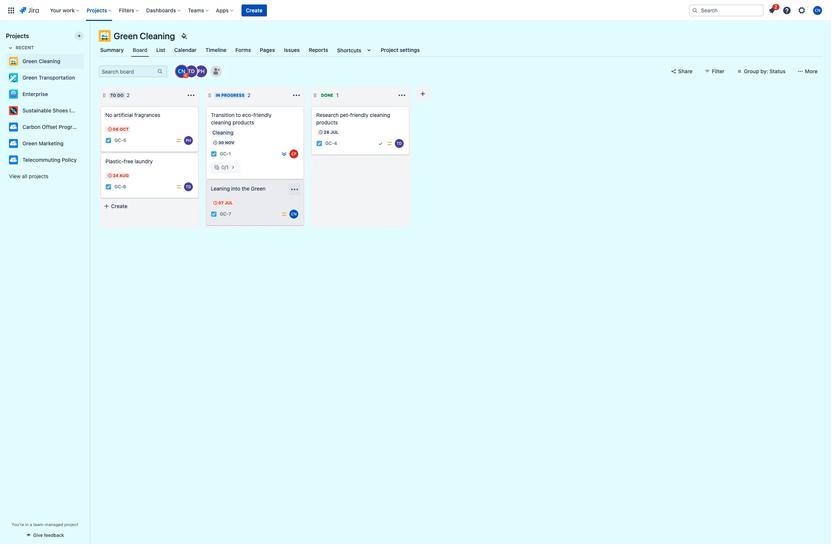 Task type: vqa. For each thing, say whether or not it's contained in the screenshot.
leftmost Column actions menu image
yes



Task type: describe. For each thing, give the bounding box(es) containing it.
help image
[[782, 6, 791, 15]]

24
[[113, 173, 118, 178]]

to do 2
[[110, 92, 130, 98]]

green for green cleaning link
[[22, 58, 37, 64]]

add to starred image for transportation
[[81, 73, 90, 82]]

gc- down 07 jul
[[220, 211, 229, 217]]

0 horizontal spatial create
[[111, 203, 128, 209]]

forms link
[[234, 43, 252, 57]]

2 vertical spatial 1
[[226, 164, 228, 170]]

your work button
[[48, 4, 82, 16]]

task image for gc-7
[[211, 211, 217, 217]]

1 for done 1
[[336, 92, 339, 98]]

timeline
[[205, 47, 226, 53]]

friendly inside transition to eco-friendly cleaning products
[[253, 112, 272, 118]]

create inside primary element
[[246, 7, 262, 13]]

filter button
[[700, 65, 729, 77]]

add to starred image for shoes
[[81, 106, 90, 115]]

0 / 1
[[221, 164, 228, 170]]

calendar link
[[173, 43, 198, 57]]

28 jul
[[324, 130, 339, 135]]

program
[[59, 124, 80, 130]]

issues
[[284, 47, 300, 53]]

30 nov
[[218, 140, 234, 145]]

timeline link
[[204, 43, 228, 57]]

all
[[22, 173, 27, 179]]

settings
[[400, 47, 420, 53]]

carbon
[[22, 124, 41, 130]]

summary
[[100, 47, 124, 53]]

transition
[[211, 112, 235, 118]]

aug
[[119, 173, 129, 178]]

green marketing
[[22, 140, 64, 147]]

projects button
[[84, 4, 114, 16]]

done 1
[[321, 92, 339, 98]]

0 horizontal spatial projects
[[6, 33, 29, 39]]

0
[[221, 164, 225, 170]]

green right the
[[251, 185, 265, 192]]

issues link
[[282, 43, 301, 57]]

gc- inside "link"
[[220, 151, 229, 157]]

carbon offset program
[[22, 124, 80, 130]]

sustainable shoes initiative link
[[6, 103, 90, 118]]

task image for gc-4
[[316, 141, 322, 147]]

managed
[[45, 522, 63, 527]]

sustainable
[[22, 107, 51, 114]]

pages link
[[258, 43, 276, 57]]

products inside transition to eco-friendly cleaning products
[[233, 119, 254, 126]]

filter
[[712, 68, 725, 74]]

1 horizontal spatial green cleaning
[[114, 31, 175, 41]]

project settings
[[381, 47, 420, 53]]

no
[[105, 112, 112, 118]]

search image
[[692, 7, 698, 13]]

teams
[[188, 7, 204, 13]]

in
[[25, 522, 29, 527]]

gc-5
[[114, 138, 126, 143]]

1 horizontal spatial cara nguyen image
[[289, 210, 298, 219]]

your
[[50, 7, 61, 13]]

list link
[[155, 43, 167, 57]]

cleaning inside transition to eco-friendly cleaning products
[[211, 119, 231, 126]]

sidebar navigation image
[[81, 30, 98, 45]]

1 for gc-1
[[229, 151, 231, 157]]

gc-1 link
[[220, 151, 231, 157]]

progress
[[221, 93, 244, 98]]

work
[[63, 7, 75, 13]]

enterprise
[[22, 91, 48, 97]]

give
[[33, 533, 43, 538]]

projects
[[29, 173, 48, 179]]

0 vertical spatial cara nguyen image
[[176, 65, 188, 77]]

free
[[124, 158, 133, 164]]

add to starred image for telecommuting policy
[[81, 156, 90, 164]]

leaning into the green
[[211, 185, 265, 192]]

initiative
[[69, 107, 90, 114]]

your work
[[50, 7, 75, 13]]

task image for gc-1
[[211, 151, 217, 157]]

add to starred image for marketing
[[81, 139, 90, 148]]

appswitcher icon image
[[7, 6, 16, 15]]

medium image for plastic-free laundry
[[176, 184, 182, 190]]

green marketing link
[[6, 136, 81, 151]]

do
[[117, 93, 124, 98]]

you're
[[12, 522, 24, 527]]

06
[[113, 127, 119, 132]]

banner containing your work
[[0, 0, 831, 21]]

shoes
[[53, 107, 68, 114]]

0 vertical spatial payton hansen image
[[195, 65, 207, 77]]

tariq douglas image
[[185, 65, 197, 77]]

carley phelan image
[[289, 150, 298, 159]]

share button
[[666, 65, 697, 77]]

jul for 07 jul
[[225, 200, 233, 205]]

to
[[236, 112, 241, 118]]

view all projects
[[9, 173, 48, 179]]

1 vertical spatial green cleaning
[[22, 58, 60, 64]]

products inside research pet-friendly cleaning products
[[316, 119, 338, 126]]

gc-4
[[325, 141, 337, 146]]

green for green marketing "link"
[[22, 140, 37, 147]]

the
[[242, 185, 249, 192]]

green for green transportation link
[[22, 74, 37, 81]]

group by: status
[[744, 68, 786, 74]]

into
[[231, 185, 240, 192]]

enterprise link
[[6, 87, 81, 102]]

eco-
[[242, 112, 253, 118]]



Task type: locate. For each thing, give the bounding box(es) containing it.
done image
[[378, 141, 384, 147], [378, 141, 384, 147]]

2 add to starred image from the top
[[81, 156, 90, 164]]

cleaning inside research pet-friendly cleaning products
[[370, 112, 390, 118]]

gc- down 30 nov
[[220, 151, 229, 157]]

2 vertical spatial medium image
[[281, 211, 287, 217]]

done
[[321, 93, 333, 98]]

payton hansen image
[[195, 65, 207, 77], [184, 136, 193, 145]]

0 horizontal spatial 2
[[127, 92, 130, 98]]

create right apps popup button
[[246, 7, 262, 13]]

cara nguyen image down the calendar link
[[176, 65, 188, 77]]

telecommuting policy link
[[6, 153, 81, 167]]

view all projects link
[[6, 170, 84, 183]]

1 products from the left
[[233, 119, 254, 126]]

4 add to starred image from the top
[[81, 106, 90, 115]]

6
[[123, 184, 126, 190]]

0 horizontal spatial tariq douglas image
[[184, 182, 193, 191]]

create down gc-6 link
[[111, 203, 128, 209]]

create button inside primary element
[[241, 4, 267, 16]]

06 october 2023 image
[[107, 126, 113, 132], [107, 126, 113, 132]]

1 add to starred image from the top
[[81, 57, 90, 66]]

28 july 2023 image
[[318, 129, 324, 135]]

green cleaning
[[114, 31, 175, 41], [22, 58, 60, 64]]

0 vertical spatial projects
[[87, 7, 107, 13]]

collapse recent projects image
[[6, 43, 15, 52]]

24 aug
[[113, 173, 129, 178]]

gc- down '28 jul'
[[325, 141, 334, 146]]

0 vertical spatial cleaning
[[370, 112, 390, 118]]

medium image
[[387, 141, 393, 147]]

task image left gc-7 link
[[211, 211, 217, 217]]

shortcuts button
[[336, 43, 375, 57]]

leaning
[[211, 185, 230, 192]]

tariq douglas image right medium icon at the left
[[395, 139, 404, 148]]

pet-
[[340, 112, 350, 118]]

0 vertical spatial jul
[[330, 130, 339, 135]]

1 horizontal spatial tariq douglas image
[[395, 139, 404, 148]]

add to starred image left no
[[81, 106, 90, 115]]

7
[[229, 211, 231, 217]]

gc-6 link
[[114, 184, 126, 190]]

gc-4 link
[[325, 140, 337, 147]]

column actions menu image for 1
[[397, 91, 406, 100]]

1 vertical spatial payton hansen image
[[184, 136, 193, 145]]

in
[[216, 93, 220, 98]]

in progress 2
[[216, 92, 251, 98]]

green transportation link
[[6, 70, 81, 85]]

nov
[[225, 140, 234, 145]]

gc- for plastic-free laundry
[[114, 184, 123, 190]]

gc- for research pet-friendly cleaning products
[[325, 141, 334, 146]]

column actions menu image
[[292, 91, 301, 100], [397, 91, 406, 100]]

green cleaning up green transportation link
[[22, 58, 60, 64]]

1 horizontal spatial create button
[[241, 4, 267, 16]]

green cleaning up board
[[114, 31, 175, 41]]

reports link
[[307, 43, 330, 57]]

task image left the gc-1 "link"
[[211, 151, 217, 157]]

07 july 2023 image
[[212, 200, 218, 206], [212, 200, 218, 206]]

gc-6
[[114, 184, 126, 190]]

green up summary
[[114, 31, 138, 41]]

cara nguyen image
[[176, 65, 188, 77], [289, 210, 298, 219]]

column actions menu image
[[187, 91, 196, 100]]

0 horizontal spatial cleaning
[[211, 119, 231, 126]]

2 horizontal spatial 2
[[775, 4, 777, 10]]

projects inside popup button
[[87, 7, 107, 13]]

to
[[110, 93, 116, 98]]

friendly
[[253, 112, 272, 118], [350, 112, 368, 118]]

0 vertical spatial add to starred image
[[81, 123, 90, 132]]

banner
[[0, 0, 831, 21]]

green up enterprise
[[22, 74, 37, 81]]

1 vertical spatial cara nguyen image
[[289, 210, 298, 219]]

medium image for no artificial fragrances
[[176, 138, 182, 144]]

07 jul
[[218, 200, 233, 205]]

friendly right to
[[253, 112, 272, 118]]

cleaning down transition
[[211, 119, 231, 126]]

dashboards
[[146, 7, 176, 13]]

telecommuting
[[22, 157, 60, 163]]

fragrances
[[134, 112, 160, 118]]

create button right apps popup button
[[241, 4, 267, 16]]

1 horizontal spatial create
[[246, 7, 262, 13]]

by:
[[761, 68, 768, 74]]

group
[[744, 68, 759, 74]]

1 vertical spatial cleaning
[[39, 58, 60, 64]]

board
[[133, 47, 147, 53]]

1 horizontal spatial payton hansen image
[[195, 65, 207, 77]]

tab list containing board
[[94, 43, 827, 57]]

more button
[[793, 65, 822, 77]]

add to starred image for carbon offset program
[[81, 123, 90, 132]]

column actions menu image left the done
[[292, 91, 301, 100]]

1 vertical spatial projects
[[6, 33, 29, 39]]

medium image
[[176, 138, 182, 144], [176, 184, 182, 190], [281, 211, 287, 217]]

1 vertical spatial 1
[[229, 151, 231, 157]]

add to starred image
[[81, 57, 90, 66], [81, 73, 90, 82], [81, 90, 90, 99], [81, 106, 90, 115], [81, 139, 90, 148]]

0 horizontal spatial payton hansen image
[[184, 136, 193, 145]]

1 vertical spatial create button
[[99, 200, 200, 213]]

gc-7 link
[[220, 211, 231, 217]]

give feedback
[[33, 533, 64, 538]]

24 august 2023 image
[[107, 173, 113, 179]]

products down eco-
[[233, 119, 254, 126]]

Search field
[[689, 4, 764, 16]]

1
[[336, 92, 339, 98], [229, 151, 231, 157], [226, 164, 228, 170]]

1 horizontal spatial cleaning
[[370, 112, 390, 118]]

0 vertical spatial cleaning
[[140, 31, 175, 41]]

recent
[[16, 45, 34, 50]]

dashboards button
[[144, 4, 183, 16]]

5
[[123, 138, 126, 143]]

1 column actions menu image from the left
[[292, 91, 301, 100]]

feedback
[[44, 533, 64, 538]]

filters button
[[117, 4, 142, 16]]

green transportation
[[22, 74, 75, 81]]

shortcuts
[[337, 47, 361, 53]]

project
[[381, 47, 398, 53]]

team-
[[33, 522, 45, 527]]

task image left gc-5 link
[[105, 138, 111, 144]]

notifications image
[[768, 6, 776, 15]]

status
[[770, 68, 786, 74]]

gc-1
[[220, 151, 231, 157]]

0 vertical spatial tariq douglas image
[[395, 139, 404, 148]]

payton hansen image left add people image
[[195, 65, 207, 77]]

green cleaning link
[[6, 54, 81, 69]]

gc-7
[[220, 211, 231, 217]]

task image
[[105, 138, 111, 144], [316, 141, 322, 147], [211, 151, 217, 157], [211, 211, 217, 217]]

1 horizontal spatial products
[[316, 119, 338, 126]]

create button
[[241, 4, 267, 16], [99, 200, 200, 213]]

1 right the done
[[336, 92, 339, 98]]

1 vertical spatial tariq douglas image
[[184, 182, 193, 191]]

task image for gc-5
[[105, 138, 111, 144]]

products down the research
[[316, 119, 338, 126]]

24 august 2023 image
[[107, 173, 113, 179]]

add to starred image right transportation
[[81, 73, 90, 82]]

1 right 0
[[226, 164, 228, 170]]

friendly right the research
[[350, 112, 368, 118]]

teams button
[[186, 4, 211, 16]]

2 right progress on the top left of page
[[247, 92, 251, 98]]

no artificial fragrances
[[105, 112, 160, 118]]

view
[[9, 173, 21, 179]]

1 horizontal spatial 2
[[247, 92, 251, 98]]

1 vertical spatial create
[[111, 203, 128, 209]]

a
[[30, 522, 32, 527]]

create project image
[[76, 33, 82, 39]]

1 add to starred image from the top
[[81, 123, 90, 132]]

07
[[218, 200, 224, 205]]

0 horizontal spatial green cleaning
[[22, 58, 60, 64]]

friendly inside research pet-friendly cleaning products
[[350, 112, 368, 118]]

marketing
[[39, 140, 64, 147]]

gc-5 link
[[114, 137, 126, 144]]

0 horizontal spatial cleaning
[[39, 58, 60, 64]]

0 horizontal spatial cara nguyen image
[[176, 65, 188, 77]]

0 horizontal spatial products
[[233, 119, 254, 126]]

your profile and settings image
[[813, 6, 822, 15]]

tariq douglas image
[[395, 139, 404, 148], [184, 182, 193, 191]]

reports
[[309, 47, 328, 53]]

2 products from the left
[[316, 119, 338, 126]]

cleaning up list
[[140, 31, 175, 41]]

set background color image
[[179, 31, 188, 40]]

1 horizontal spatial projects
[[87, 7, 107, 13]]

1 horizontal spatial column actions menu image
[[397, 91, 406, 100]]

jul for 28 jul
[[330, 130, 339, 135]]

task image
[[105, 184, 111, 190]]

jul
[[330, 130, 339, 135], [225, 200, 233, 205]]

1 vertical spatial cleaning
[[211, 119, 231, 126]]

1 horizontal spatial cleaning
[[140, 31, 175, 41]]

30 november 2023 image
[[212, 140, 218, 146], [212, 140, 218, 146]]

task image down 28 july 2023 icon
[[316, 141, 322, 147]]

jul right 07 on the top left of the page
[[225, 200, 233, 205]]

apps button
[[214, 4, 236, 16]]

filters
[[119, 7, 134, 13]]

card actions menu image
[[290, 185, 299, 194]]

1 horizontal spatial friendly
[[350, 112, 368, 118]]

cleaning up green transportation
[[39, 58, 60, 64]]

28 july 2023 image
[[318, 129, 324, 135]]

project
[[64, 522, 78, 527]]

tariq douglas image left leaning
[[184, 182, 193, 191]]

0 horizontal spatial friendly
[[253, 112, 272, 118]]

add to starred image right program
[[81, 123, 90, 132]]

plastic-free laundry
[[105, 158, 153, 164]]

0 vertical spatial medium image
[[176, 138, 182, 144]]

28
[[324, 130, 329, 135]]

gc- down '06 oct'
[[114, 138, 123, 143]]

cleaning up medium icon at the left
[[370, 112, 390, 118]]

/
[[225, 164, 226, 170]]

0 vertical spatial 1
[[336, 92, 339, 98]]

laundry
[[135, 158, 153, 164]]

projects up recent
[[6, 33, 29, 39]]

jira image
[[19, 6, 39, 15], [19, 6, 39, 15]]

add to starred image for cleaning
[[81, 57, 90, 66]]

0 horizontal spatial create button
[[99, 200, 200, 213]]

30
[[218, 140, 224, 145]]

projects right the work
[[87, 7, 107, 13]]

1 friendly from the left
[[253, 112, 272, 118]]

pages
[[260, 47, 275, 53]]

2 column actions menu image from the left
[[397, 91, 406, 100]]

settings image
[[797, 6, 806, 15]]

2 right do
[[127, 92, 130, 98]]

research
[[316, 112, 339, 118]]

cara nguyen image down card actions menu image
[[289, 210, 298, 219]]

add to starred image down sidebar navigation icon
[[81, 57, 90, 66]]

lowest image
[[281, 151, 287, 157]]

2 for in progress 2
[[247, 92, 251, 98]]

projects
[[87, 7, 107, 13], [6, 33, 29, 39]]

0 horizontal spatial column actions menu image
[[292, 91, 301, 100]]

1 vertical spatial add to starred image
[[81, 156, 90, 164]]

carbon offset program link
[[6, 120, 81, 135]]

2 add to starred image from the top
[[81, 73, 90, 82]]

gc- for no artificial fragrances
[[114, 138, 123, 143]]

add to starred image down initiative
[[81, 139, 90, 148]]

offset
[[42, 124, 57, 130]]

1 inside "link"
[[229, 151, 231, 157]]

green down carbon on the top left of the page
[[22, 140, 37, 147]]

2 left help icon
[[775, 4, 777, 10]]

primary element
[[4, 0, 689, 21]]

0 vertical spatial create
[[246, 7, 262, 13]]

give feedback button
[[21, 529, 69, 542]]

sustainable shoes initiative
[[22, 107, 90, 114]]

gc- right task icon
[[114, 184, 123, 190]]

1 vertical spatial medium image
[[176, 184, 182, 190]]

create column image
[[418, 89, 427, 98]]

column actions menu image for 2
[[292, 91, 301, 100]]

2 friendly from the left
[[350, 112, 368, 118]]

add to starred image right policy
[[81, 156, 90, 164]]

1 horizontal spatial jul
[[330, 130, 339, 135]]

5 add to starred image from the top
[[81, 139, 90, 148]]

green inside "link"
[[22, 140, 37, 147]]

transition to eco-friendly cleaning products
[[211, 112, 272, 126]]

0 vertical spatial create button
[[241, 4, 267, 16]]

add to starred image up initiative
[[81, 90, 90, 99]]

column actions menu image left create column icon
[[397, 91, 406, 100]]

3 add to starred image from the top
[[81, 90, 90, 99]]

jul right 28
[[330, 130, 339, 135]]

0 vertical spatial green cleaning
[[114, 31, 175, 41]]

2 for to do 2
[[127, 92, 130, 98]]

add people image
[[212, 67, 221, 76]]

summary link
[[99, 43, 125, 57]]

1 down "nov"
[[229, 151, 231, 157]]

green down recent
[[22, 58, 37, 64]]

1 vertical spatial jul
[[225, 200, 233, 205]]

you're in a team-managed project
[[12, 522, 78, 527]]

payton hansen image left 30
[[184, 136, 193, 145]]

create button down the 6
[[99, 200, 200, 213]]

0 horizontal spatial jul
[[225, 200, 233, 205]]

add to starred image
[[81, 123, 90, 132], [81, 156, 90, 164]]

Search board text field
[[99, 66, 156, 77]]

tab list
[[94, 43, 827, 57]]



